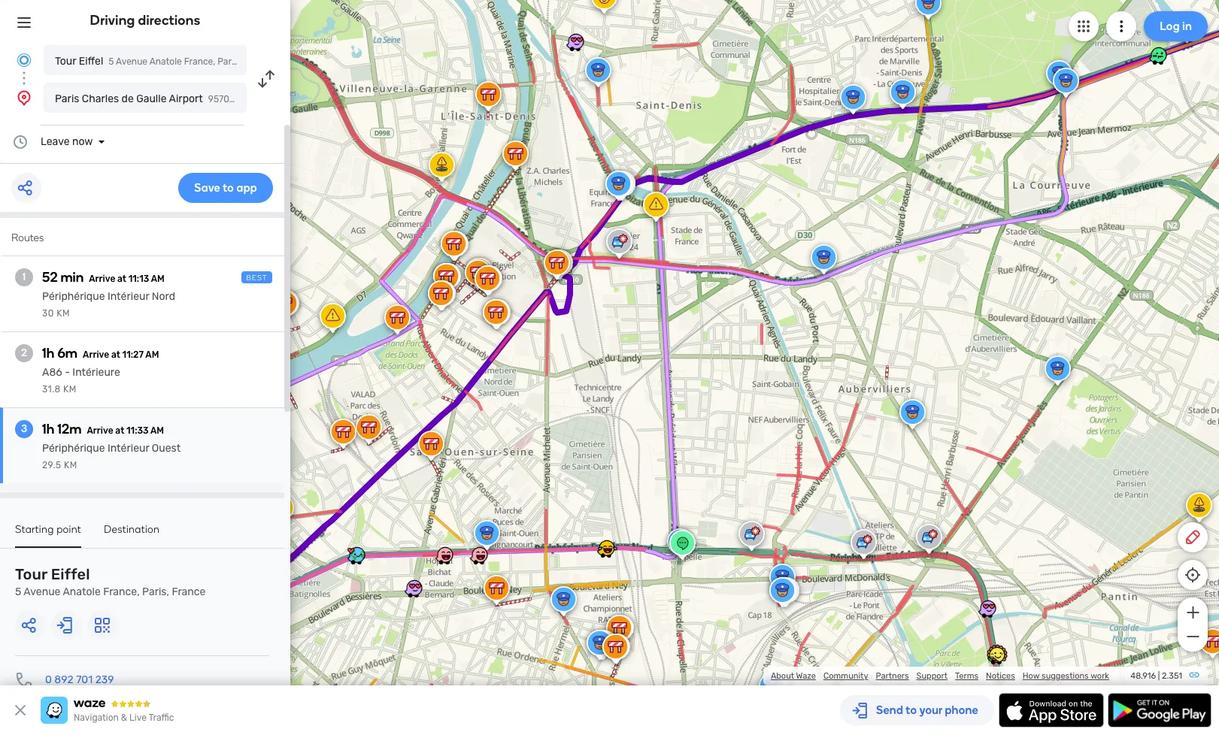 Task type: describe. For each thing, give the bounding box(es) containing it.
am for min
[[151, 274, 164, 284]]

call image
[[15, 672, 33, 690]]

1h 12m arrive at 11:33 am
[[42, 421, 164, 438]]

community
[[823, 672, 868, 681]]

km for min
[[57, 308, 70, 319]]

|
[[1158, 672, 1160, 681]]

min
[[60, 269, 84, 286]]

a86
[[42, 366, 62, 379]]

52 min arrive at 11:13 am
[[42, 269, 164, 286]]

paris charles de gaulle airport button
[[44, 83, 247, 113]]

arrive for 1h 6m
[[83, 350, 109, 360]]

0 vertical spatial tour eiffel 5 avenue anatole france, paris, france
[[55, 55, 272, 68]]

gaulle
[[136, 92, 167, 105]]

current location image
[[15, 51, 33, 69]]

0 vertical spatial 5
[[109, 56, 114, 67]]

239
[[95, 674, 114, 687]]

11:13
[[128, 274, 149, 284]]

eiffel inside tour eiffel 5 avenue anatole france, paris, france
[[51, 566, 90, 584]]

terms link
[[955, 672, 978, 681]]

community link
[[823, 672, 868, 681]]

31.8
[[42, 384, 61, 395]]

driving directions
[[90, 12, 200, 29]]

paris
[[55, 92, 79, 105]]

0 vertical spatial anatole
[[149, 56, 182, 67]]

2
[[21, 347, 27, 359]]

notices
[[986, 672, 1015, 681]]

traffic
[[149, 713, 174, 723]]

at for 12m
[[115, 426, 124, 436]]

at for min
[[117, 274, 126, 284]]

starting
[[15, 523, 54, 536]]

terms
[[955, 672, 978, 681]]

1
[[22, 271, 26, 284]]

waze
[[796, 672, 816, 681]]

2.351
[[1162, 672, 1182, 681]]

about waze link
[[771, 672, 816, 681]]

intérieure
[[72, 366, 120, 379]]

paris charles de gaulle airport
[[55, 92, 203, 105]]

&
[[121, 713, 127, 723]]

11:33
[[126, 426, 149, 436]]

airport
[[169, 92, 203, 105]]

starting point
[[15, 523, 81, 536]]

pencil image
[[1184, 529, 1202, 547]]

12m
[[57, 421, 82, 438]]

intérieur for 52 min
[[107, 290, 149, 303]]

701
[[76, 674, 93, 687]]

navigation
[[74, 713, 119, 723]]

nord
[[152, 290, 175, 303]]

point
[[57, 523, 81, 536]]

suggestions
[[1042, 672, 1089, 681]]

ouest
[[152, 442, 181, 455]]

0 vertical spatial france,
[[184, 56, 215, 67]]

support link
[[916, 672, 948, 681]]

3
[[21, 423, 27, 435]]

am for 12m
[[150, 426, 164, 436]]

navigation & live traffic
[[74, 713, 174, 723]]

30
[[42, 308, 54, 319]]

live
[[129, 713, 147, 723]]

clock image
[[11, 133, 29, 151]]

48.916
[[1131, 672, 1156, 681]]

partners
[[876, 672, 909, 681]]



Task type: vqa. For each thing, say whether or not it's contained in the screenshot.
States within the Waffle House 10389 Airline Hwy, Baton Rouge, Louisiana, United States
no



Task type: locate. For each thing, give the bounding box(es) containing it.
1h left 12m
[[42, 421, 54, 438]]

périphérique
[[42, 290, 105, 303], [42, 442, 105, 455]]

0 vertical spatial périphérique
[[42, 290, 105, 303]]

partners link
[[876, 672, 909, 681]]

2 1h from the top
[[42, 421, 54, 438]]

france, down destination button
[[103, 586, 140, 599]]

avenue
[[116, 56, 147, 67], [24, 586, 60, 599]]

0 892 701 239
[[45, 674, 114, 687]]

tour up "paris"
[[55, 55, 76, 68]]

2 vertical spatial arrive
[[87, 426, 113, 436]]

2 vertical spatial at
[[115, 426, 124, 436]]

0 horizontal spatial tour
[[15, 566, 47, 584]]

périphérique down the min
[[42, 290, 105, 303]]

intérieur inside périphérique intérieur ouest 29.5 km
[[107, 442, 149, 455]]

destination button
[[104, 523, 160, 547]]

0 vertical spatial paris,
[[217, 56, 241, 67]]

best
[[246, 274, 268, 283]]

starting point button
[[15, 523, 81, 548]]

1 périphérique from the top
[[42, 290, 105, 303]]

1 vertical spatial eiffel
[[51, 566, 90, 584]]

at for 6m
[[111, 350, 120, 360]]

anatole up "gaulle"
[[149, 56, 182, 67]]

tour eiffel 5 avenue anatole france, paris, france up "gaulle"
[[55, 55, 272, 68]]

1 vertical spatial intérieur
[[107, 442, 149, 455]]

intérieur
[[107, 290, 149, 303], [107, 442, 149, 455]]

0 horizontal spatial france
[[172, 586, 206, 599]]

arrive for 1h 12m
[[87, 426, 113, 436]]

leave
[[41, 135, 70, 148]]

am up nord
[[151, 274, 164, 284]]

1 horizontal spatial paris,
[[217, 56, 241, 67]]

0 892 701 239 link
[[45, 674, 114, 687]]

5 down starting point button
[[15, 586, 21, 599]]

périphérique for 12m
[[42, 442, 105, 455]]

0 horizontal spatial anatole
[[63, 586, 101, 599]]

1 vertical spatial at
[[111, 350, 120, 360]]

0 horizontal spatial france,
[[103, 586, 140, 599]]

at inside "1h 6m arrive at 11:27 am"
[[111, 350, 120, 360]]

1h 6m arrive at 11:27 am
[[42, 345, 159, 362]]

892
[[54, 674, 73, 687]]

am right 11:33
[[150, 426, 164, 436]]

29.5
[[42, 460, 61, 471]]

-
[[65, 366, 70, 379]]

0 vertical spatial am
[[151, 274, 164, 284]]

link image
[[1188, 669, 1200, 681]]

about
[[771, 672, 794, 681]]

0 vertical spatial eiffel
[[79, 55, 103, 68]]

1 vertical spatial avenue
[[24, 586, 60, 599]]

intérieur inside périphérique intérieur nord 30 km
[[107, 290, 149, 303]]

de
[[121, 92, 134, 105]]

périphérique for min
[[42, 290, 105, 303]]

1 1h from the top
[[42, 345, 54, 362]]

avenue down starting point button
[[24, 586, 60, 599]]

zoom in image
[[1183, 604, 1202, 622]]

eiffel up charles
[[79, 55, 103, 68]]

eiffel
[[79, 55, 103, 68], [51, 566, 90, 584]]

tour eiffel 5 avenue anatole france, paris, france
[[55, 55, 272, 68], [15, 566, 206, 599]]

leave now
[[41, 135, 93, 148]]

arrive inside the 52 min arrive at 11:13 am
[[89, 274, 115, 284]]

0 vertical spatial km
[[57, 308, 70, 319]]

at inside the 52 min arrive at 11:13 am
[[117, 274, 126, 284]]

now
[[72, 135, 93, 148]]

at left 11:27
[[111, 350, 120, 360]]

1 horizontal spatial anatole
[[149, 56, 182, 67]]

support
[[916, 672, 948, 681]]

1 vertical spatial france,
[[103, 586, 140, 599]]

1h left 6m
[[42, 345, 54, 362]]

52
[[42, 269, 58, 286]]

0 horizontal spatial avenue
[[24, 586, 60, 599]]

0 horizontal spatial 5
[[15, 586, 21, 599]]

arrive up périphérique intérieur ouest 29.5 km at the bottom
[[87, 426, 113, 436]]

1 horizontal spatial avenue
[[116, 56, 147, 67]]

anatole
[[149, 56, 182, 67], [63, 586, 101, 599]]

6m
[[57, 345, 78, 362]]

km right 29.5
[[64, 460, 77, 471]]

avenue up paris charles de gaulle airport
[[116, 56, 147, 67]]

x image
[[11, 702, 29, 720]]

2 intérieur from the top
[[107, 442, 149, 455]]

am
[[151, 274, 164, 284], [145, 350, 159, 360], [150, 426, 164, 436]]

work
[[1091, 672, 1109, 681]]

arrive up périphérique intérieur nord 30 km
[[89, 274, 115, 284]]

1 vertical spatial tour
[[15, 566, 47, 584]]

11:27
[[122, 350, 144, 360]]

driving
[[90, 12, 135, 29]]

at left 11:13 at the left
[[117, 274, 126, 284]]

périphérique down 12m
[[42, 442, 105, 455]]

1 vertical spatial km
[[63, 384, 77, 395]]

km inside périphérique intérieur nord 30 km
[[57, 308, 70, 319]]

directions
[[138, 12, 200, 29]]

périphérique inside périphérique intérieur nord 30 km
[[42, 290, 105, 303]]

0 vertical spatial arrive
[[89, 274, 115, 284]]

zoom out image
[[1183, 628, 1202, 646]]

am inside the 52 min arrive at 11:13 am
[[151, 274, 164, 284]]

1 vertical spatial france
[[172, 586, 206, 599]]

1 horizontal spatial 5
[[109, 56, 114, 67]]

1 vertical spatial tour eiffel 5 avenue anatole france, paris, france
[[15, 566, 206, 599]]

tour
[[55, 55, 76, 68], [15, 566, 47, 584]]

périphérique intérieur nord 30 km
[[42, 290, 175, 319]]

france, up airport
[[184, 56, 215, 67]]

arrive inside "1h 6m arrive at 11:27 am"
[[83, 350, 109, 360]]

tour eiffel 5 avenue anatole france, paris, france down destination button
[[15, 566, 206, 599]]

intérieur down 11:13 at the left
[[107, 290, 149, 303]]

at left 11:33
[[115, 426, 124, 436]]

eiffel down starting point button
[[51, 566, 90, 584]]

1 horizontal spatial france,
[[184, 56, 215, 67]]

km right 30
[[57, 308, 70, 319]]

1h for 1h 12m
[[42, 421, 54, 438]]

km inside périphérique intérieur ouest 29.5 km
[[64, 460, 77, 471]]

1 horizontal spatial tour
[[55, 55, 76, 68]]

0 vertical spatial at
[[117, 274, 126, 284]]

0
[[45, 674, 52, 687]]

5 up charles
[[109, 56, 114, 67]]

am right 11:27
[[145, 350, 159, 360]]

2 vertical spatial km
[[64, 460, 77, 471]]

1 vertical spatial périphérique
[[42, 442, 105, 455]]

tour down starting point button
[[15, 566, 47, 584]]

1 intérieur from the top
[[107, 290, 149, 303]]

0 horizontal spatial paris,
[[142, 586, 169, 599]]

5
[[109, 56, 114, 67], [15, 586, 21, 599]]

a86 - intérieure 31.8 km
[[42, 366, 120, 395]]

notices link
[[986, 672, 1015, 681]]

périphérique inside périphérique intérieur ouest 29.5 km
[[42, 442, 105, 455]]

paris,
[[217, 56, 241, 67], [142, 586, 169, 599]]

at inside 1h 12m arrive at 11:33 am
[[115, 426, 124, 436]]

arrive for 52 min
[[89, 274, 115, 284]]

km
[[57, 308, 70, 319], [63, 384, 77, 395], [64, 460, 77, 471]]

km for 6m
[[63, 384, 77, 395]]

intérieur down 11:33
[[107, 442, 149, 455]]

0 vertical spatial 1h
[[42, 345, 54, 362]]

arrive inside 1h 12m arrive at 11:33 am
[[87, 426, 113, 436]]

1h for 1h 6m
[[42, 345, 54, 362]]

2 périphérique from the top
[[42, 442, 105, 455]]

1 vertical spatial am
[[145, 350, 159, 360]]

am for 6m
[[145, 350, 159, 360]]

1 vertical spatial 5
[[15, 586, 21, 599]]

km inside the a86 - intérieure 31.8 km
[[63, 384, 77, 395]]

am inside "1h 6m arrive at 11:27 am"
[[145, 350, 159, 360]]

how suggestions work link
[[1023, 672, 1109, 681]]

at
[[117, 274, 126, 284], [111, 350, 120, 360], [115, 426, 124, 436]]

1h
[[42, 345, 54, 362], [42, 421, 54, 438]]

intérieur for 1h 12m
[[107, 442, 149, 455]]

2 vertical spatial am
[[150, 426, 164, 436]]

how
[[1023, 672, 1040, 681]]

charles
[[82, 92, 119, 105]]

am inside 1h 12m arrive at 11:33 am
[[150, 426, 164, 436]]

périphérique intérieur ouest 29.5 km
[[42, 442, 181, 471]]

anatole down point
[[63, 586, 101, 599]]

0 vertical spatial tour
[[55, 55, 76, 68]]

about waze community partners support terms notices how suggestions work
[[771, 672, 1109, 681]]

france
[[243, 56, 272, 67], [172, 586, 206, 599]]

1 vertical spatial paris,
[[142, 586, 169, 599]]

destination
[[104, 523, 160, 536]]

48.916 | 2.351
[[1131, 672, 1182, 681]]

location image
[[15, 89, 33, 107]]

0 vertical spatial france
[[243, 56, 272, 67]]

km down "-"
[[63, 384, 77, 395]]

france,
[[184, 56, 215, 67], [103, 586, 140, 599]]

1 vertical spatial anatole
[[63, 586, 101, 599]]

arrive up 'intérieure'
[[83, 350, 109, 360]]

arrive
[[89, 274, 115, 284], [83, 350, 109, 360], [87, 426, 113, 436]]

1 vertical spatial arrive
[[83, 350, 109, 360]]

0 vertical spatial intérieur
[[107, 290, 149, 303]]

routes
[[11, 232, 44, 244]]

0 vertical spatial avenue
[[116, 56, 147, 67]]

1 vertical spatial 1h
[[42, 421, 54, 438]]

km for 12m
[[64, 460, 77, 471]]

1 horizontal spatial france
[[243, 56, 272, 67]]



